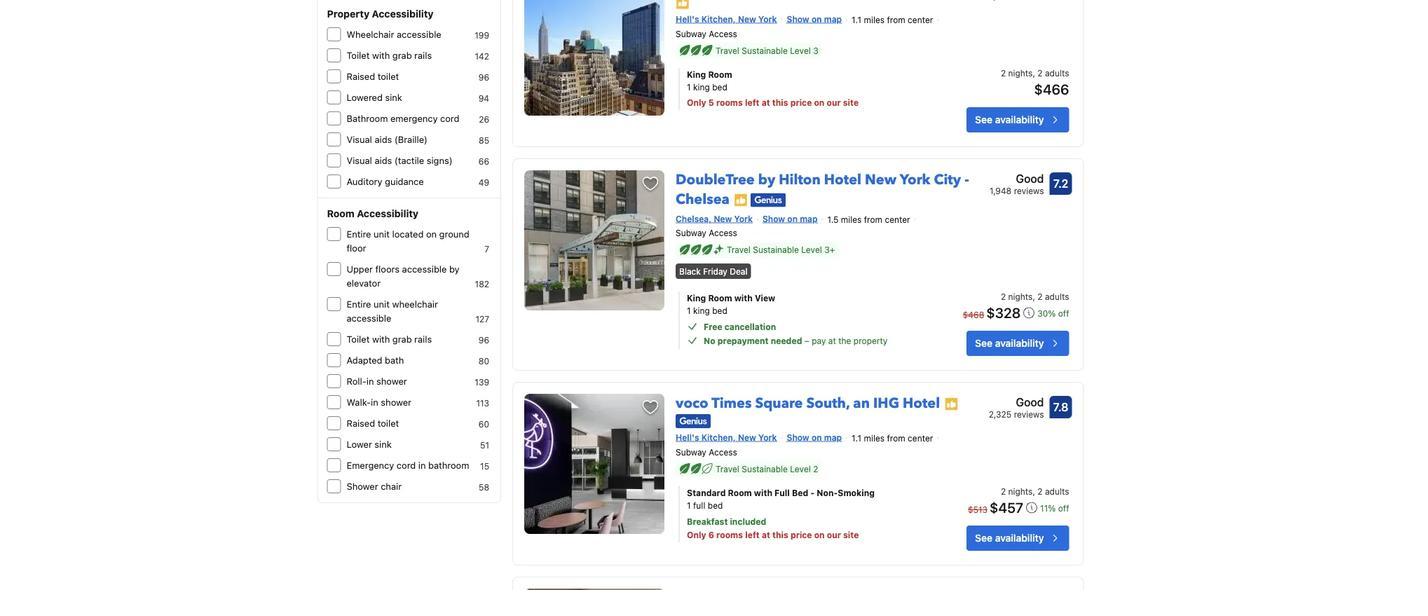 Task type: vqa. For each thing, say whether or not it's contained in the screenshot.
,
yes



Task type: locate. For each thing, give the bounding box(es) containing it.
pay
[[812, 336, 826, 345]]

floor
[[347, 243, 366, 253]]

shower down bath
[[376, 376, 407, 387]]

subway inside 1.5 miles from center subway access
[[676, 228, 706, 238]]

unit inside entire unit wheelchair accessible
[[374, 299, 390, 309]]

king room link
[[687, 68, 924, 81]]

0 vertical spatial visual
[[347, 134, 372, 145]]

1.5
[[827, 215, 839, 224]]

0 vertical spatial by
[[758, 170, 775, 190]]

in left bathroom
[[418, 460, 426, 471]]

3 subway from the top
[[676, 447, 706, 457]]

0 vertical spatial in
[[366, 376, 374, 387]]

visual down bathroom
[[347, 134, 372, 145]]

- inside doubletree by hilton hotel new york city - chelsea
[[965, 170, 969, 190]]

0 vertical spatial price
[[790, 97, 812, 107]]

1 vertical spatial travel
[[727, 245, 751, 255]]

miles for an
[[864, 434, 885, 443]]

toilet with grab rails for 96
[[347, 334, 432, 344]]

the
[[838, 336, 851, 345]]

availability
[[995, 114, 1044, 125], [995, 337, 1044, 349], [995, 532, 1044, 544]]

cancellation
[[725, 322, 776, 331]]

2 vertical spatial at
[[762, 530, 770, 540]]

1 see availability from the top
[[975, 114, 1044, 125]]

from for an
[[887, 434, 905, 443]]

0 vertical spatial 1.1
[[852, 15, 862, 25]]

0 vertical spatial map
[[824, 14, 842, 24]]

from inside 1.5 miles from center subway access
[[864, 215, 882, 224]]

good element
[[990, 170, 1044, 187], [989, 394, 1044, 411]]

availability down $457
[[995, 532, 1044, 544]]

1.1 miles from center subway access down 'voco times square south, an ihg hotel' at the bottom of the page
[[676, 434, 933, 457]]

2 availability from the top
[[995, 337, 1044, 349]]

1 subway from the top
[[676, 29, 706, 38]]

1 vertical spatial access
[[709, 228, 737, 238]]

access up "standard"
[[709, 447, 737, 457]]

raised toilet up lower sink
[[347, 418, 399, 429]]

1 see availability link from the top
[[967, 107, 1069, 132]]

show on map up travel sustainable level 3+
[[763, 214, 818, 223]]

grab
[[392, 50, 412, 61], [392, 334, 412, 344]]

1 rails from the top
[[414, 50, 432, 61]]

1 vertical spatial accessibility
[[357, 208, 419, 219]]

center inside 1.5 miles from center subway access
[[885, 215, 910, 224]]

1 vertical spatial king
[[693, 306, 710, 315]]

2 1.1 miles from center subway access from the top
[[676, 434, 933, 457]]

80
[[479, 356, 489, 366]]

2 vertical spatial sustainable
[[742, 464, 788, 474]]

off right 30%
[[1058, 309, 1069, 318]]

visual aids (tactile signs)
[[347, 155, 453, 166]]

new left the city at the top right
[[865, 170, 897, 190]]

travel for by
[[727, 245, 751, 255]]

site down king room link
[[843, 97, 859, 107]]

shower
[[376, 376, 407, 387], [381, 397, 411, 408]]

1 raised from the top
[[347, 71, 375, 82]]

0 vertical spatial 1.1 miles from center subway access
[[676, 15, 933, 38]]

1 vertical spatial from
[[864, 215, 882, 224]]

1 vertical spatial 1.1 miles from center subway access
[[676, 434, 933, 457]]

0 vertical spatial show
[[787, 14, 809, 24]]

show on map
[[787, 14, 842, 24], [763, 214, 818, 223], [787, 433, 842, 442]]

cord
[[440, 113, 459, 124], [397, 460, 416, 471]]

1 vertical spatial toilet
[[378, 418, 399, 429]]

sustainable up full on the right bottom
[[742, 464, 788, 474]]

hotel up 1.5
[[824, 170, 861, 190]]

142
[[475, 51, 489, 61]]

access for doubletree
[[709, 228, 737, 238]]

visual up auditory
[[347, 155, 372, 166]]

1 horizontal spatial cord
[[440, 113, 459, 124]]

new down chelsea
[[714, 214, 732, 223]]

1 aids from the top
[[375, 134, 392, 145]]

1 raised toilet from the top
[[347, 71, 399, 82]]

travel sustainable level 2
[[716, 464, 818, 474]]

0 vertical spatial cord
[[440, 113, 459, 124]]

2 off from the top
[[1058, 504, 1069, 513]]

toilet for 96
[[378, 71, 399, 82]]

travel up "standard"
[[716, 464, 739, 474]]

good element left scored 7.2 element
[[990, 170, 1044, 187]]

0 vertical spatial subway
[[676, 29, 706, 38]]

2 vertical spatial see availability
[[975, 532, 1044, 544]]

map for south,
[[824, 433, 842, 442]]

rails down wheelchair accessible
[[414, 50, 432, 61]]

good inside good 1,948 reviews
[[1016, 172, 1044, 185]]

full
[[693, 500, 705, 510]]

3 adults from the top
[[1045, 486, 1069, 496]]

see
[[975, 114, 993, 125], [975, 337, 993, 349], [975, 532, 993, 544]]

lower sink
[[347, 439, 392, 450]]

2 kitchen, from the top
[[701, 433, 736, 442]]

hell's kitchen, new york for travel sustainable level 3
[[676, 14, 777, 24]]

this property is part of our preferred partner program. it's committed to providing excellent service and good value. it'll pay us a higher commission if you make a booking. image for voco times square south, an ihg hotel
[[944, 397, 958, 411]]

accessibility for room accessibility
[[357, 208, 419, 219]]

1.1 miles from center subway access up the 3
[[676, 15, 933, 38]]

availability for $457
[[995, 532, 1044, 544]]

0 vertical spatial toilet
[[378, 71, 399, 82]]

0 vertical spatial site
[[843, 97, 859, 107]]

3 1 from the top
[[687, 500, 691, 510]]

show up travel sustainable level 3+
[[763, 214, 785, 223]]

adults for $457
[[1045, 486, 1069, 496]]

at inside king room 1 king bed only 5 rooms left at this price on our site
[[762, 97, 770, 107]]

new inside doubletree by hilton hotel new york city - chelsea
[[865, 170, 897, 190]]

adults up $466
[[1045, 68, 1069, 78]]

level for hilton
[[801, 245, 822, 255]]

3 see from the top
[[975, 532, 993, 544]]

toilet down walk-in shower
[[378, 418, 399, 429]]

travel sustainable level 3+
[[727, 245, 835, 255]]

2 visual from the top
[[347, 155, 372, 166]]

2 nights , 2 adults up the 11%
[[1001, 486, 1069, 496]]

kitchen, down times
[[701, 433, 736, 442]]

roll-in shower
[[347, 376, 407, 387]]

center
[[908, 15, 933, 25], [885, 215, 910, 224], [908, 434, 933, 443]]

1 vertical spatial in
[[371, 397, 378, 408]]

1 reviews from the top
[[1014, 186, 1044, 195]]

map for hotel
[[800, 214, 818, 223]]

1 vertical spatial unit
[[374, 299, 390, 309]]

non-
[[817, 488, 838, 498]]

hell's kitchen, new york
[[676, 14, 777, 24], [676, 433, 777, 442]]

cord up chair
[[397, 460, 416, 471]]

visual
[[347, 134, 372, 145], [347, 155, 372, 166]]

price
[[790, 97, 812, 107], [791, 530, 812, 540]]

1 good from the top
[[1016, 172, 1044, 185]]

sustainable down 1.5 miles from center subway access
[[753, 245, 799, 255]]

voco times square south, an ihg hotel image
[[524, 394, 664, 534]]

0 vertical spatial ,
[[1033, 68, 1035, 78]]

0 horizontal spatial hotel
[[824, 170, 861, 190]]

0 vertical spatial toilet with grab rails
[[347, 50, 432, 61]]

1 vertical spatial bed
[[712, 306, 727, 315]]

in down the adapted bath
[[366, 376, 374, 387]]

this inside king room 1 king bed only 5 rooms left at this price on our site
[[772, 97, 788, 107]]

2 good from the top
[[1016, 396, 1044, 409]]

on down king room link
[[814, 97, 825, 107]]

reviews right 1,948
[[1014, 186, 1044, 195]]

96 up "80"
[[479, 335, 489, 345]]

96 for raised toilet
[[479, 72, 489, 82]]

toilet for 60
[[378, 418, 399, 429]]

map left 1.5
[[800, 214, 818, 223]]

2 hell's from the top
[[676, 433, 699, 442]]

in down roll-in shower
[[371, 397, 378, 408]]

left down included
[[745, 530, 760, 540]]

0 vertical spatial 2 nights , 2 adults
[[1001, 291, 1069, 301]]

ground
[[439, 229, 469, 239]]

see availability down 2 nights , 2 adults $466
[[975, 114, 1044, 125]]

1 vertical spatial at
[[828, 336, 836, 345]]

1 1.1 miles from center subway access from the top
[[676, 15, 933, 38]]

1.1
[[852, 15, 862, 25], [852, 434, 862, 443]]

2 rails from the top
[[414, 334, 432, 344]]

- inside standard room with full bed - non-smoking 1 full bed breakfast included only 6 rooms left at this price on our site
[[811, 488, 815, 498]]

2 vertical spatial availability
[[995, 532, 1044, 544]]

2 see availability link from the top
[[967, 331, 1069, 356]]

2 vertical spatial nights
[[1008, 486, 1033, 496]]

hotel
[[824, 170, 861, 190], [903, 394, 940, 413]]

2 raised toilet from the top
[[347, 418, 399, 429]]

2 vertical spatial from
[[887, 434, 905, 443]]

0 vertical spatial level
[[790, 45, 811, 55]]

1 inside king room 1 king bed only 5 rooms left at this price on our site
[[687, 82, 691, 92]]

by inside upper floors accessible by elevator
[[449, 264, 460, 274]]

1 access from the top
[[709, 29, 737, 38]]

2 aids from the top
[[375, 155, 392, 166]]

0 vertical spatial at
[[762, 97, 770, 107]]

0 vertical spatial 1
[[687, 82, 691, 92]]

adults
[[1045, 68, 1069, 78], [1045, 291, 1069, 301], [1045, 486, 1069, 496]]

1 price from the top
[[790, 97, 812, 107]]

aids up auditory guidance
[[375, 155, 392, 166]]

1 toilet with grab rails from the top
[[347, 50, 432, 61]]

toilet for 96
[[347, 334, 370, 344]]

nights
[[1008, 68, 1033, 78], [1008, 291, 1033, 301], [1008, 486, 1033, 496]]

entire inside entire unit located on ground floor
[[347, 229, 371, 239]]

at left the at the bottom
[[828, 336, 836, 345]]

2 king from the top
[[693, 306, 710, 315]]

1 toilet from the top
[[378, 71, 399, 82]]

accessible down entire unit located on ground floor
[[402, 264, 447, 274]]

0 vertical spatial off
[[1058, 309, 1069, 318]]

3 nights from the top
[[1008, 486, 1033, 496]]

2 see from the top
[[975, 337, 993, 349]]

raised toilet for 96
[[347, 71, 399, 82]]

2 unit from the top
[[374, 299, 390, 309]]

0 vertical spatial see
[[975, 114, 993, 125]]

1 vertical spatial shower
[[381, 397, 411, 408]]

unit inside entire unit located on ground floor
[[374, 229, 390, 239]]

2 toilet from the top
[[378, 418, 399, 429]]

new
[[738, 14, 756, 24], [865, 170, 897, 190], [714, 214, 732, 223], [738, 433, 756, 442]]

travel for times
[[716, 464, 739, 474]]

bed up 5 in the right of the page
[[712, 82, 727, 92]]

2 vertical spatial bed
[[708, 500, 723, 510]]

see availability link for $328
[[967, 331, 1069, 356]]

level left the 3
[[790, 45, 811, 55]]

aids down bathroom
[[375, 134, 392, 145]]

this down full on the right bottom
[[772, 530, 788, 540]]

30% off
[[1037, 309, 1069, 318]]

raised up lower
[[347, 418, 375, 429]]

2 only from the top
[[687, 530, 706, 540]]

roll-
[[347, 376, 366, 387]]

1 vertical spatial level
[[801, 245, 822, 255]]

1 vertical spatial hell's
[[676, 433, 699, 442]]

level up bed
[[790, 464, 811, 474]]

1 horizontal spatial hotel
[[903, 394, 940, 413]]

2 our from the top
[[827, 530, 841, 540]]

2 vertical spatial in
[[418, 460, 426, 471]]

2 vertical spatial map
[[824, 433, 842, 442]]

1 vertical spatial by
[[449, 264, 460, 274]]

66
[[479, 156, 489, 166]]

1 vertical spatial accessible
[[402, 264, 447, 274]]

- right the city at the top right
[[965, 170, 969, 190]]

room up 1 king bed
[[708, 293, 732, 303]]

toilet with grab rails
[[347, 50, 432, 61], [347, 334, 432, 344]]

1 unit from the top
[[374, 229, 390, 239]]

1 vertical spatial miles
[[841, 215, 862, 224]]

0 vertical spatial accessible
[[397, 29, 441, 40]]

1.1 miles from center subway access for 3
[[676, 15, 933, 38]]

access inside 1.5 miles from center subway access
[[709, 228, 737, 238]]

miles inside 1.5 miles from center subway access
[[841, 215, 862, 224]]

our inside standard room with full bed - non-smoking 1 full bed breakfast included only 6 rooms left at this price on our site
[[827, 530, 841, 540]]

access up travel sustainable level 3
[[709, 29, 737, 38]]

1 vertical spatial center
[[885, 215, 910, 224]]

see availability link down 2 nights , 2 adults $466
[[967, 107, 1069, 132]]

1 96 from the top
[[479, 72, 489, 82]]

toilet for 142
[[347, 50, 370, 61]]

free cancellation
[[704, 322, 776, 331]]

genius discounts available at this property. image
[[750, 193, 786, 207], [750, 193, 786, 207], [676, 414, 711, 428], [676, 414, 711, 428]]

from for new
[[864, 215, 882, 224]]

raised toilet up lowered sink
[[347, 71, 399, 82]]

rooms inside king room 1 king bed only 5 rooms left at this price on our site
[[716, 97, 743, 107]]

1
[[687, 82, 691, 92], [687, 306, 691, 315], [687, 500, 691, 510]]

1 entire from the top
[[347, 229, 371, 239]]

0 vertical spatial accessibility
[[372, 8, 434, 20]]

0 vertical spatial toilet
[[347, 50, 370, 61]]

1 vertical spatial toilet
[[347, 334, 370, 344]]

1 grab from the top
[[392, 50, 412, 61]]

2 adults from the top
[[1045, 291, 1069, 301]]

1 vertical spatial ,
[[1033, 291, 1035, 301]]

0 vertical spatial rooms
[[716, 97, 743, 107]]

good element left 7.8 at the right
[[989, 394, 1044, 411]]

auditory guidance
[[347, 176, 424, 187]]

bed down "standard"
[[708, 500, 723, 510]]

doubletree
[[676, 170, 755, 190]]

1 vertical spatial visual
[[347, 155, 372, 166]]

at down included
[[762, 530, 770, 540]]

raised for 96
[[347, 71, 375, 82]]

2 access from the top
[[709, 228, 737, 238]]

0 vertical spatial only
[[687, 97, 706, 107]]

1 hell's from the top
[[676, 14, 699, 24]]

toilet with grab rails for 142
[[347, 50, 432, 61]]

entire inside entire unit wheelchair accessible
[[347, 299, 371, 309]]

chair
[[381, 481, 402, 492]]

2 nights from the top
[[1008, 291, 1033, 301]]

2 nights , 2 adults for $328
[[1001, 291, 1069, 301]]

good element for voco times square south, an ihg hotel
[[989, 394, 1044, 411]]

king inside king room 1 king bed only 5 rooms left at this price on our site
[[687, 69, 706, 79]]

with
[[372, 50, 390, 61], [734, 293, 753, 303], [372, 334, 390, 344], [754, 488, 772, 498]]

0 vertical spatial see availability
[[975, 114, 1044, 125]]

nights for $457
[[1008, 486, 1033, 496]]

rooms right 5 in the right of the page
[[716, 97, 743, 107]]

on down 'voco times square south, an ihg hotel' at the bottom of the page
[[812, 433, 822, 442]]

1 our from the top
[[827, 97, 841, 107]]

1 2 nights , 2 adults from the top
[[1001, 291, 1069, 301]]

2 see availability from the top
[[975, 337, 1044, 349]]

breakfast
[[687, 517, 728, 527]]

price down king room link
[[790, 97, 812, 107]]

2 vertical spatial show on map
[[787, 433, 842, 442]]

1 vertical spatial subway
[[676, 228, 706, 238]]

1 hell's kitchen, new york from the top
[[676, 14, 777, 24]]

with down the 'wheelchair'
[[372, 50, 390, 61]]

room accessibility
[[327, 208, 419, 219]]

king up 5 in the right of the page
[[693, 82, 710, 92]]

2 toilet with grab rails from the top
[[347, 334, 432, 344]]

1 , from the top
[[1033, 68, 1035, 78]]

accessibility up wheelchair accessible
[[372, 8, 434, 20]]

elevator
[[347, 278, 381, 288]]

3 see availability link from the top
[[967, 526, 1069, 551]]

site down smoking
[[843, 530, 859, 540]]

center for ihg
[[908, 434, 933, 443]]

toilet up lowered sink
[[378, 71, 399, 82]]

1.1 miles from center subway access for 2
[[676, 434, 933, 457]]

good left 7.8 at the right
[[1016, 396, 1044, 409]]

reviews inside good 2,325 reviews
[[1014, 409, 1044, 419]]

0 vertical spatial access
[[709, 29, 737, 38]]

room inside standard room with full bed - non-smoking 1 full bed breakfast included only 6 rooms left at this price on our site
[[728, 488, 752, 498]]

show on map up the 3
[[787, 14, 842, 24]]

1 vertical spatial site
[[843, 530, 859, 540]]

1 see from the top
[[975, 114, 993, 125]]

this down king room link
[[772, 97, 788, 107]]

by left 'hilton'
[[758, 170, 775, 190]]

emergency cord in bathroom
[[347, 460, 469, 471]]

1 inside standard room with full bed - non-smoking 1 full bed breakfast included only 6 rooms left at this price on our site
[[687, 500, 691, 510]]

shower down roll-in shower
[[381, 397, 411, 408]]

0 vertical spatial left
[[745, 97, 759, 107]]

show on map down 'voco times square south, an ihg hotel' at the bottom of the page
[[787, 433, 842, 442]]

off for $457
[[1058, 504, 1069, 513]]

2 nights , 2 adults up 30%
[[1001, 291, 1069, 301]]

1 vertical spatial king
[[687, 293, 706, 303]]

shower for roll-in shower
[[376, 376, 407, 387]]

located
[[392, 229, 424, 239]]

king up free
[[693, 306, 710, 315]]

2 raised from the top
[[347, 418, 375, 429]]

on up the 3
[[812, 14, 822, 24]]

sustainable for hilton
[[753, 245, 799, 255]]

3 see availability from the top
[[975, 532, 1044, 544]]

at inside standard room with full bed - non-smoking 1 full bed breakfast included only 6 rooms left at this price on our site
[[762, 530, 770, 540]]

2 price from the top
[[791, 530, 812, 540]]

2 king from the top
[[687, 293, 706, 303]]

1 vertical spatial sustainable
[[753, 245, 799, 255]]

1 vertical spatial raised
[[347, 418, 375, 429]]

1 off from the top
[[1058, 309, 1069, 318]]

only left 5 in the right of the page
[[687, 97, 706, 107]]

2 1.1 from the top
[[852, 434, 862, 443]]

1 king from the top
[[687, 69, 706, 79]]

reviews inside good 1,948 reviews
[[1014, 186, 1044, 195]]

1 vertical spatial left
[[745, 530, 760, 540]]

shower chair
[[347, 481, 402, 492]]

2 hell's kitchen, new york from the top
[[676, 433, 777, 442]]

1 vertical spatial hotel
[[903, 394, 940, 413]]

sink up bathroom emergency cord
[[385, 92, 402, 103]]

3 , from the top
[[1033, 486, 1035, 496]]

see for $328
[[975, 337, 993, 349]]

1 vertical spatial -
[[811, 488, 815, 498]]

bed inside standard room with full bed - non-smoking 1 full bed breakfast included only 6 rooms left at this price on our site
[[708, 500, 723, 510]]

2 , from the top
[[1033, 291, 1035, 301]]

entire up floor
[[347, 229, 371, 239]]

reviews right '2,325' in the right bottom of the page
[[1014, 409, 1044, 419]]

bed inside king room 1 king bed only 5 rooms left at this price on our site
[[712, 82, 727, 92]]

2 entire from the top
[[347, 299, 371, 309]]

chelsea
[[676, 190, 729, 209]]

good
[[1016, 172, 1044, 185], [1016, 396, 1044, 409]]

availability for $328
[[995, 337, 1044, 349]]

map
[[824, 14, 842, 24], [800, 214, 818, 223], [824, 433, 842, 442]]

5
[[708, 97, 714, 107]]

grab down wheelchair accessible
[[392, 50, 412, 61]]

price inside standard room with full bed - non-smoking 1 full bed breakfast included only 6 rooms left at this price on our site
[[791, 530, 812, 540]]

doubletree by hilton hotel new york city - chelsea image
[[524, 170, 664, 310]]

left
[[745, 97, 759, 107], [745, 530, 760, 540]]

1 vertical spatial 1
[[687, 306, 691, 315]]

this property is part of our preferred partner program. it's committed to providing excellent service and good value. it'll pay us a higher commission if you make a booking. image
[[734, 193, 748, 207], [944, 397, 958, 411], [944, 397, 958, 411]]

1 vertical spatial availability
[[995, 337, 1044, 349]]

miles for new
[[841, 215, 862, 224]]

bath
[[385, 355, 404, 366]]

1 vertical spatial show
[[763, 214, 785, 223]]

adults for $328
[[1045, 291, 1069, 301]]

0 vertical spatial hotel
[[824, 170, 861, 190]]

1 vertical spatial this
[[772, 530, 788, 540]]

ihg
[[873, 394, 899, 413]]

york up travel sustainable level 3
[[758, 14, 777, 24]]

show for square
[[787, 433, 809, 442]]

51
[[480, 440, 489, 450]]

standard room with full bed - non-smoking 1 full bed breakfast included only 6 rooms left at this price on our site
[[687, 488, 875, 540]]

room up included
[[728, 488, 752, 498]]

1 vertical spatial our
[[827, 530, 841, 540]]

scored 7.8 element
[[1050, 396, 1072, 418]]

bathroom
[[428, 460, 469, 471]]

0 vertical spatial sink
[[385, 92, 402, 103]]

2 vertical spatial center
[[908, 434, 933, 443]]

1 1 from the top
[[687, 82, 691, 92]]

$468
[[963, 310, 984, 320]]

aids
[[375, 134, 392, 145], [375, 155, 392, 166]]

off right the 11%
[[1058, 504, 1069, 513]]

toilet with grab rails down wheelchair accessible
[[347, 50, 432, 61]]

sustainable for square
[[742, 464, 788, 474]]

toilet
[[378, 71, 399, 82], [378, 418, 399, 429]]

only left 6
[[687, 530, 706, 540]]

2 reviews from the top
[[1014, 409, 1044, 419]]

from
[[887, 15, 905, 25], [864, 215, 882, 224], [887, 434, 905, 443]]

1 adults from the top
[[1045, 68, 1069, 78]]

adapted
[[347, 355, 382, 366]]

2 nights , 2 adults for $457
[[1001, 486, 1069, 496]]

0 vertical spatial reviews
[[1014, 186, 1044, 195]]

1 horizontal spatial by
[[758, 170, 775, 190]]

1 vertical spatial hell's kitchen, new york
[[676, 433, 777, 442]]

king inside king room 1 king bed only 5 rooms left at this price on our site
[[693, 82, 710, 92]]

this
[[772, 97, 788, 107], [772, 530, 788, 540]]

our inside king room 1 king bed only 5 rooms left at this price on our site
[[827, 97, 841, 107]]

hotel right the ihg at the bottom of page
[[903, 394, 940, 413]]

2 vertical spatial accessible
[[347, 313, 391, 323]]

0 vertical spatial good element
[[990, 170, 1044, 187]]

2 subway from the top
[[676, 228, 706, 238]]

this inside standard room with full bed - non-smoking 1 full bed breakfast included only 6 rooms left at this price on our site
[[772, 530, 788, 540]]

2 96 from the top
[[479, 335, 489, 345]]

26
[[479, 114, 489, 124]]

toilet up adapted
[[347, 334, 370, 344]]

1 vertical spatial good
[[1016, 396, 1044, 409]]

2 toilet from the top
[[347, 334, 370, 344]]

, inside 2 nights , 2 adults $466
[[1033, 68, 1035, 78]]

good 1,948 reviews
[[990, 172, 1044, 195]]

1 king from the top
[[693, 82, 710, 92]]

on left ground at left top
[[426, 229, 437, 239]]

cord left 26
[[440, 113, 459, 124]]

see availability link down $457
[[967, 526, 1069, 551]]

2 grab from the top
[[392, 334, 412, 344]]

, for $457
[[1033, 486, 1035, 496]]

0 vertical spatial grab
[[392, 50, 412, 61]]

aids for (tactile
[[375, 155, 392, 166]]

see availability link
[[967, 107, 1069, 132], [967, 331, 1069, 356], [967, 526, 1069, 551]]

kitchen,
[[701, 14, 736, 24], [701, 433, 736, 442]]

1 kitchen, from the top
[[701, 14, 736, 24]]

0 vertical spatial bed
[[712, 82, 727, 92]]

1 visual from the top
[[347, 134, 372, 145]]

see availability link for $457
[[967, 526, 1069, 551]]

full
[[775, 488, 790, 498]]

0 vertical spatial hell's kitchen, new york
[[676, 14, 777, 24]]

new up travel sustainable level 2
[[738, 433, 756, 442]]

hell's kitchen, new york up travel sustainable level 3
[[676, 14, 777, 24]]

unit down elevator
[[374, 299, 390, 309]]

rooms right 6
[[716, 530, 743, 540]]

- right bed
[[811, 488, 815, 498]]

good inside good 2,325 reviews
[[1016, 396, 1044, 409]]

3 access from the top
[[709, 447, 737, 457]]

0 vertical spatial hell's
[[676, 14, 699, 24]]

with inside standard room with full bed - non-smoking 1 full bed breakfast included only 6 rooms left at this price on our site
[[754, 488, 772, 498]]

in for walk-
[[371, 397, 378, 408]]

3 availability from the top
[[995, 532, 1044, 544]]

0 vertical spatial rails
[[414, 50, 432, 61]]

1 vertical spatial only
[[687, 530, 706, 540]]

0 vertical spatial -
[[965, 170, 969, 190]]

this property is part of our preferred partner program. it's committed to providing excellent service and good value. it'll pay us a higher commission if you make a booking. image
[[676, 0, 690, 10], [676, 0, 690, 10], [734, 193, 748, 207]]

1 toilet from the top
[[347, 50, 370, 61]]

1 only from the top
[[687, 97, 706, 107]]

reviews for voco times square south, an ihg hotel
[[1014, 409, 1044, 419]]

shower for walk-in shower
[[381, 397, 411, 408]]

0 vertical spatial this
[[772, 97, 788, 107]]

kitchen, up travel sustainable level 3
[[701, 14, 736, 24]]

,
[[1033, 68, 1035, 78], [1033, 291, 1035, 301], [1033, 486, 1035, 496]]

1 vertical spatial sink
[[375, 439, 392, 450]]

map down south,
[[824, 433, 842, 442]]

map up king room link
[[824, 14, 842, 24]]

unit
[[374, 229, 390, 239], [374, 299, 390, 309]]

chelsea, new york
[[676, 214, 753, 223]]

3
[[813, 45, 818, 55]]

see availability link down $328
[[967, 331, 1069, 356]]

toilet down the 'wheelchair'
[[347, 50, 370, 61]]

1 king bed
[[687, 306, 727, 315]]

in
[[366, 376, 374, 387], [371, 397, 378, 408], [418, 460, 426, 471]]

at down king room link
[[762, 97, 770, 107]]

accessible inside entire unit wheelchair accessible
[[347, 313, 391, 323]]

room up 5 in the right of the page
[[708, 69, 732, 79]]

good element for doubletree by hilton hotel new york city - chelsea
[[990, 170, 1044, 187]]

only inside king room 1 king bed only 5 rooms left at this price on our site
[[687, 97, 706, 107]]

room inside king room 1 king bed only 5 rooms left at this price on our site
[[708, 69, 732, 79]]

miles
[[864, 15, 885, 25], [841, 215, 862, 224], [864, 434, 885, 443]]

see for $457
[[975, 532, 993, 544]]

accessible
[[397, 29, 441, 40], [402, 264, 447, 274], [347, 313, 391, 323]]

0 vertical spatial king
[[693, 82, 710, 92]]

on up travel sustainable level 3+
[[787, 214, 798, 223]]

reviews for doubletree by hilton hotel new york city - chelsea
[[1014, 186, 1044, 195]]

94
[[478, 93, 489, 103]]

on inside standard room with full bed - non-smoking 1 full bed breakfast included only 6 rooms left at this price on our site
[[814, 530, 825, 540]]

1 1.1 from the top
[[852, 15, 862, 25]]

york left the city at the top right
[[900, 170, 930, 190]]

york inside doubletree by hilton hotel new york city - chelsea
[[900, 170, 930, 190]]

0 vertical spatial 96
[[479, 72, 489, 82]]

2,325
[[989, 409, 1012, 419]]

2 vertical spatial see availability link
[[967, 526, 1069, 551]]

7.2
[[1053, 177, 1068, 190]]

0 vertical spatial king
[[687, 69, 706, 79]]

1 nights from the top
[[1008, 68, 1033, 78]]

2 2 nights , 2 adults from the top
[[1001, 486, 1069, 496]]



Task type: describe. For each thing, give the bounding box(es) containing it.
lowered sink
[[347, 92, 402, 103]]

entire for entire unit located on ground floor
[[347, 229, 371, 239]]

black friday deal
[[679, 266, 747, 276]]

shower
[[347, 481, 378, 492]]

price inside king room 1 king bed only 5 rooms left at this price on our site
[[790, 97, 812, 107]]

rails for 96
[[414, 334, 432, 344]]

with left view
[[734, 293, 753, 303]]

unit for wheelchair
[[374, 299, 390, 309]]

doubletree by hilton hotel new york city - chelsea
[[676, 170, 969, 209]]

room up floor
[[327, 208, 355, 219]]

property
[[327, 8, 370, 20]]

(tactile
[[395, 155, 424, 166]]

show on map for square
[[787, 433, 842, 442]]

accessible inside upper floors accessible by elevator
[[402, 264, 447, 274]]

smoking
[[838, 488, 875, 498]]

grab for 96
[[392, 334, 412, 344]]

49
[[478, 177, 489, 187]]

182
[[475, 279, 489, 289]]

doubletree by hilton hotel new york city - chelsea link
[[676, 165, 969, 209]]

1.5 miles from center subway access
[[676, 215, 910, 238]]

7.8
[[1053, 400, 1068, 414]]

king for king room with view
[[687, 293, 706, 303]]

left inside standard room with full bed - non-smoking 1 full bed breakfast included only 6 rooms left at this price on our site
[[745, 530, 760, 540]]

0 vertical spatial show on map
[[787, 14, 842, 24]]

wheelchair
[[392, 299, 438, 309]]

7
[[484, 244, 489, 254]]

auditory
[[347, 176, 382, 187]]

30%
[[1037, 309, 1056, 318]]

113
[[476, 398, 489, 408]]

black
[[679, 266, 701, 276]]

3+
[[824, 245, 835, 255]]

property accessibility
[[327, 8, 434, 20]]

1,948
[[990, 186, 1012, 195]]

travel sustainable level 3
[[716, 45, 818, 55]]

see availability for $457
[[975, 532, 1044, 544]]

king room with view
[[687, 293, 775, 303]]

2 1 from the top
[[687, 306, 691, 315]]

$466
[[1034, 81, 1069, 97]]

0 vertical spatial sustainable
[[742, 45, 788, 55]]

new up travel sustainable level 3
[[738, 14, 756, 24]]

hotel inside doubletree by hilton hotel new york city - chelsea
[[824, 170, 861, 190]]

0 horizontal spatial cord
[[397, 460, 416, 471]]

center for york
[[885, 215, 910, 224]]

good for voco times square south, an ihg hotel
[[1016, 396, 1044, 409]]

15
[[480, 461, 489, 471]]

included
[[730, 517, 766, 527]]

good 2,325 reviews
[[989, 396, 1044, 419]]

kitchen, for travel sustainable level 2
[[701, 433, 736, 442]]

voco times square south, an ihg hotel link
[[676, 388, 940, 413]]

york up travel sustainable level 2
[[758, 433, 777, 442]]

chelsea,
[[676, 214, 712, 223]]

scored 7.2 element
[[1050, 172, 1072, 195]]

hell's kitchen, new york for travel sustainable level 2
[[676, 433, 777, 442]]

level for square
[[790, 464, 811, 474]]

hell's for travel sustainable level 2
[[676, 433, 699, 442]]

nights inside 2 nights , 2 adults $466
[[1008, 68, 1033, 78]]

96 for toilet with grab rails
[[479, 335, 489, 345]]

entire for entire unit wheelchair accessible
[[347, 299, 371, 309]]

by inside doubletree by hilton hotel new york city - chelsea
[[758, 170, 775, 190]]

sink for lower sink
[[375, 439, 392, 450]]

rails for 142
[[414, 50, 432, 61]]

hell's for travel sustainable level 3
[[676, 14, 699, 24]]

199
[[475, 30, 489, 40]]

wheelchair accessible
[[347, 29, 441, 40]]

kitchen, for travel sustainable level 3
[[701, 14, 736, 24]]

property
[[854, 336, 888, 345]]

$328
[[986, 304, 1021, 321]]

raised toilet for 60
[[347, 418, 399, 429]]

signs)
[[427, 155, 453, 166]]

1.1 for travel sustainable level 3
[[852, 15, 862, 25]]

grab for 142
[[392, 50, 412, 61]]

room for standard room with full bed - non-smoking 1 full bed breakfast included only 6 rooms left at this price on our site
[[728, 488, 752, 498]]

good for doubletree by hilton hotel new york city - chelsea
[[1016, 172, 1044, 185]]

0 vertical spatial miles
[[864, 15, 885, 25]]

needed
[[771, 336, 802, 345]]

king room 1 king bed only 5 rooms left at this price on our site
[[687, 69, 859, 107]]

sink for lowered sink
[[385, 92, 402, 103]]

left inside king room 1 king bed only 5 rooms left at this price on our site
[[745, 97, 759, 107]]

1 availability from the top
[[995, 114, 1044, 125]]

room for king room 1 king bed only 5 rooms left at this price on our site
[[708, 69, 732, 79]]

emergency
[[390, 113, 438, 124]]

room for king room with view
[[708, 293, 732, 303]]

city
[[934, 170, 961, 190]]

site inside standard room with full bed - non-smoking 1 full bed breakfast included only 6 rooms left at this price on our site
[[843, 530, 859, 540]]

visual for visual aids (braille)
[[347, 134, 372, 145]]

–
[[805, 336, 809, 345]]

raised for 60
[[347, 418, 375, 429]]

upper floors accessible by elevator
[[347, 264, 460, 288]]

see availability for $328
[[975, 337, 1044, 349]]

deal
[[730, 266, 747, 276]]

on inside king room 1 king bed only 5 rooms left at this price on our site
[[814, 97, 825, 107]]

an
[[853, 394, 870, 413]]

access for voco
[[709, 447, 737, 457]]

show on map for hilton
[[763, 214, 818, 223]]

york down 'doubletree'
[[734, 214, 753, 223]]

courtyard by marriott times square west image
[[524, 0, 664, 116]]

standard
[[687, 488, 726, 498]]

aids for (braille)
[[375, 134, 392, 145]]

58
[[479, 482, 489, 492]]

guidance
[[385, 176, 424, 187]]

unit for located
[[374, 229, 390, 239]]

only inside standard room with full bed - non-smoking 1 full bed breakfast included only 6 rooms left at this price on our site
[[687, 530, 706, 540]]

11%
[[1040, 504, 1056, 513]]

free
[[704, 322, 722, 331]]

nights for $328
[[1008, 291, 1033, 301]]

off for $328
[[1058, 309, 1069, 318]]

king room with view link
[[687, 291, 924, 304]]

bathroom
[[347, 113, 388, 124]]

accessibility for property accessibility
[[372, 8, 434, 20]]

no
[[704, 336, 715, 345]]

bed
[[792, 488, 808, 498]]

(braille)
[[395, 134, 428, 145]]

adapted bath
[[347, 355, 404, 366]]

entire unit located on ground floor
[[347, 229, 469, 253]]

rooms inside standard room with full bed - non-smoking 1 full bed breakfast included only 6 rooms left at this price on our site
[[716, 530, 743, 540]]

127
[[475, 314, 489, 324]]

2 nights , 2 adults $466
[[1001, 68, 1069, 97]]

subway for doubletree by hilton hotel new york city - chelsea
[[676, 228, 706, 238]]

1.1 for travel sustainable level 2
[[852, 434, 862, 443]]

prepayment
[[718, 336, 769, 345]]

0 vertical spatial travel
[[716, 45, 739, 55]]

, for $328
[[1033, 291, 1035, 301]]

entire unit wheelchair accessible
[[347, 299, 438, 323]]

no prepayment needed – pay at the property
[[704, 336, 888, 345]]

0 vertical spatial center
[[908, 15, 933, 25]]

king for king room 1 king bed only 5 rooms left at this price on our site
[[687, 69, 706, 79]]

0 vertical spatial from
[[887, 15, 905, 25]]

visual aids (braille)
[[347, 134, 428, 145]]

upper
[[347, 264, 373, 274]]

in for roll-
[[366, 376, 374, 387]]

lowered
[[347, 92, 383, 103]]

bathroom emergency cord
[[347, 113, 459, 124]]

adults inside 2 nights , 2 adults $466
[[1045, 68, 1069, 78]]

subway for voco times square south, an ihg hotel
[[676, 447, 706, 457]]

south,
[[806, 394, 850, 413]]

site inside king room 1 king bed only 5 rooms left at this price on our site
[[843, 97, 859, 107]]

emergency
[[347, 460, 394, 471]]

visual for visual aids (tactile signs)
[[347, 155, 372, 166]]

show for hilton
[[763, 214, 785, 223]]

$513
[[968, 505, 988, 514]]

this property is part of our preferred partner program. it's committed to providing excellent service and good value. it'll pay us a higher commission if you make a booking. image for doubletree by hilton hotel new york city - chelsea
[[734, 193, 748, 207]]

with up the adapted bath
[[372, 334, 390, 344]]

voco times square south, an ihg hotel
[[676, 394, 940, 413]]

floors
[[375, 264, 400, 274]]

view
[[755, 293, 775, 303]]

on inside entire unit located on ground floor
[[426, 229, 437, 239]]



